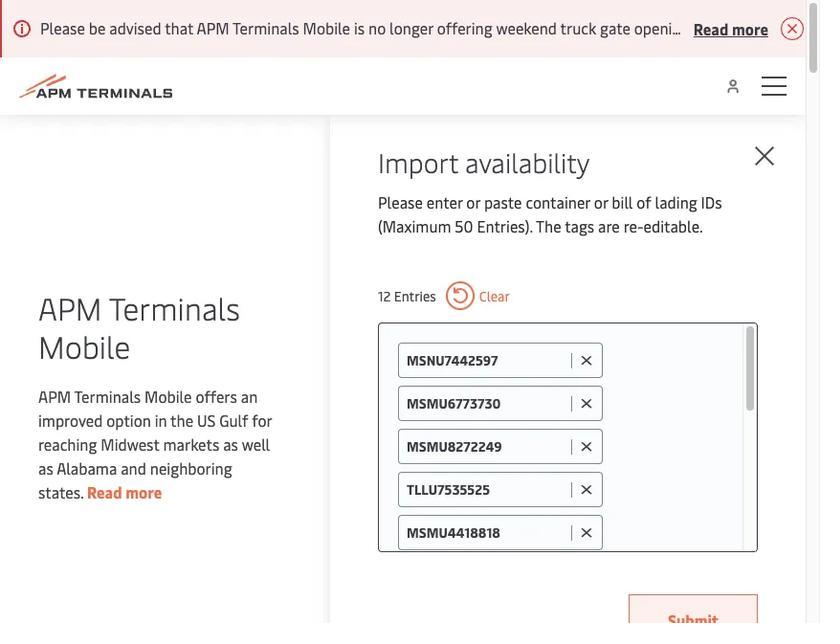 Task type: vqa. For each thing, say whether or not it's contained in the screenshot.
going
no



Task type: describe. For each thing, give the bounding box(es) containing it.
12
[[378, 287, 391, 305]]

editable.
[[644, 216, 704, 237]]

markets
[[163, 434, 220, 455]]

truck
[[561, 17, 597, 38]]

import availability
[[378, 144, 590, 180]]

more for read more button
[[733, 18, 769, 39]]

please be advised that apm terminals mobile is no longer offering weekend truck gate opening. if you are in need o
[[40, 17, 821, 38]]

apm for apm terminals mobile offers an improved option in the us gulf for reaching midwest markets as well as alabama and neighboring states.
[[38, 386, 71, 407]]

read more link
[[87, 482, 162, 503]]

entries).
[[477, 216, 533, 237]]

close alert image
[[781, 17, 804, 40]]

us
[[197, 410, 216, 431]]

enter
[[427, 192, 463, 213]]

0 vertical spatial in
[[765, 17, 777, 38]]

2 entered id text field from the top
[[407, 481, 567, 499]]

0 vertical spatial terminals
[[233, 17, 299, 38]]

0 vertical spatial mobile
[[303, 17, 351, 38]]

apm for apm terminals mobile
[[38, 287, 102, 329]]

terminals for apm terminals mobile
[[109, 287, 240, 329]]

read more for read more button
[[694, 18, 769, 39]]

0 vertical spatial are
[[739, 17, 761, 38]]

apm terminals mobile
[[38, 287, 240, 367]]

0 horizontal spatial as
[[38, 458, 53, 479]]

need
[[781, 17, 814, 38]]

12 entries
[[378, 287, 437, 305]]

2 entered id text field from the top
[[407, 395, 567, 413]]

clear
[[480, 287, 510, 305]]

1 entered id text field from the top
[[407, 438, 567, 456]]

2 or from the left
[[595, 192, 609, 213]]

0 vertical spatial as
[[223, 434, 238, 455]]

is
[[354, 17, 365, 38]]

0 vertical spatial apm
[[197, 17, 229, 38]]

lading
[[656, 192, 698, 213]]

o
[[818, 17, 821, 38]]

gate
[[601, 17, 631, 38]]

read more button
[[694, 16, 769, 40]]

improved
[[38, 410, 103, 431]]

(maximum
[[378, 216, 452, 237]]

tags
[[565, 216, 595, 237]]

1 or from the left
[[467, 192, 481, 213]]

entries
[[394, 287, 437, 305]]

reaching
[[38, 434, 97, 455]]

paste
[[485, 192, 523, 213]]

weekend
[[497, 17, 557, 38]]

and
[[121, 458, 146, 479]]

the
[[536, 216, 562, 237]]



Task type: locate. For each thing, give the bounding box(es) containing it.
0 horizontal spatial are
[[599, 216, 620, 237]]

import
[[378, 144, 459, 180]]

0 vertical spatial entered id text field
[[407, 352, 567, 370]]

terminals for apm terminals mobile offers an improved option in the us gulf for reaching midwest markets as well as alabama and neighboring states.
[[74, 386, 141, 407]]

0 vertical spatial read
[[694, 18, 729, 39]]

0 horizontal spatial or
[[467, 192, 481, 213]]

you
[[710, 17, 735, 38]]

mobile left is
[[303, 17, 351, 38]]

1 vertical spatial apm
[[38, 287, 102, 329]]

50
[[455, 216, 474, 237]]

1 horizontal spatial mobile
[[145, 386, 192, 407]]

read for read more link
[[87, 482, 122, 503]]

the
[[171, 410, 194, 431]]

please up (maximum at the top of page
[[378, 192, 423, 213]]

more down and
[[126, 482, 162, 503]]

Entered ID text field
[[407, 438, 567, 456], [407, 481, 567, 499]]

2 vertical spatial entered id text field
[[407, 524, 567, 542]]

mobile up the
[[145, 386, 192, 407]]

or
[[467, 192, 481, 213], [595, 192, 609, 213]]

in left "close alert" image
[[765, 17, 777, 38]]

alabama
[[57, 458, 117, 479]]

read more for read more link
[[87, 482, 162, 503]]

re-
[[624, 216, 644, 237]]

are
[[739, 17, 761, 38], [599, 216, 620, 237]]

0 horizontal spatial in
[[155, 410, 167, 431]]

advised
[[109, 17, 161, 38]]

mobile for apm terminals mobile
[[38, 326, 131, 367]]

offering
[[437, 17, 493, 38]]

apm inside 'apm terminals mobile offers an improved option in the us gulf for reaching midwest markets as well as alabama and neighboring states.'
[[38, 386, 71, 407]]

mobile secondary image
[[0, 444, 302, 624]]

well
[[242, 434, 270, 455]]

please for please be advised that apm terminals mobile is no longer offering weekend truck gate opening. if you are in need o
[[40, 17, 85, 38]]

2 horizontal spatial mobile
[[303, 17, 351, 38]]

more left "close alert" image
[[733, 18, 769, 39]]

read down alabama
[[87, 482, 122, 503]]

1 vertical spatial are
[[599, 216, 620, 237]]

in
[[765, 17, 777, 38], [155, 410, 167, 431]]

1 horizontal spatial in
[[765, 17, 777, 38]]

more
[[733, 18, 769, 39], [126, 482, 162, 503]]

clear button
[[446, 282, 510, 310]]

mobile up improved
[[38, 326, 131, 367]]

1 horizontal spatial as
[[223, 434, 238, 455]]

more inside read more button
[[733, 18, 769, 39]]

in left the
[[155, 410, 167, 431]]

mobile
[[303, 17, 351, 38], [38, 326, 131, 367], [145, 386, 192, 407]]

as down gulf
[[223, 434, 238, 455]]

1 vertical spatial entered id text field
[[407, 481, 567, 499]]

please
[[40, 17, 85, 38], [378, 192, 423, 213]]

mobile for apm terminals mobile offers an improved option in the us gulf for reaching midwest markets as well as alabama and neighboring states.
[[145, 386, 192, 407]]

1 horizontal spatial read more
[[694, 18, 769, 39]]

0 vertical spatial more
[[733, 18, 769, 39]]

0 horizontal spatial mobile
[[38, 326, 131, 367]]

option
[[107, 410, 151, 431]]

1 vertical spatial as
[[38, 458, 53, 479]]

apm terminals mobile offers an improved option in the us gulf for reaching midwest markets as well as alabama and neighboring states.
[[38, 386, 272, 503]]

offers
[[196, 386, 237, 407]]

read more
[[694, 18, 769, 39], [87, 482, 162, 503]]

1 vertical spatial please
[[378, 192, 423, 213]]

0 horizontal spatial read
[[87, 482, 122, 503]]

states.
[[38, 482, 83, 503]]

please for please enter or paste container or bill of lading ids (maximum 50 entries). the tags are re-editable.
[[378, 192, 423, 213]]

in inside 'apm terminals mobile offers an improved option in the us gulf for reaching midwest markets as well as alabama and neighboring states.'
[[155, 410, 167, 431]]

0 vertical spatial entered id text field
[[407, 438, 567, 456]]

ids
[[702, 192, 723, 213]]

please enter or paste container or bill of lading ids (maximum 50 entries). the tags are re-editable.
[[378, 192, 723, 237]]

Entered ID text field
[[407, 352, 567, 370], [407, 395, 567, 413], [407, 524, 567, 542]]

neighboring
[[150, 458, 232, 479]]

container
[[526, 192, 591, 213]]

1 vertical spatial in
[[155, 410, 167, 431]]

for
[[252, 410, 272, 431]]

be
[[89, 17, 106, 38]]

gulf
[[220, 410, 248, 431]]

1 vertical spatial read more
[[87, 482, 162, 503]]

as up states.
[[38, 458, 53, 479]]

1 vertical spatial mobile
[[38, 326, 131, 367]]

are inside please enter or paste container or bill of lading ids (maximum 50 entries). the tags are re-editable.
[[599, 216, 620, 237]]

longer
[[390, 17, 434, 38]]

are left 're-'
[[599, 216, 620, 237]]

read
[[694, 18, 729, 39], [87, 482, 122, 503]]

of
[[637, 192, 652, 213]]

or left bill
[[595, 192, 609, 213]]

please left be
[[40, 17, 85, 38]]

2 vertical spatial terminals
[[74, 386, 141, 407]]

terminals inside apm terminals mobile
[[109, 287, 240, 329]]

1 vertical spatial terminals
[[109, 287, 240, 329]]

0 horizontal spatial read more
[[87, 482, 162, 503]]

availability
[[466, 144, 590, 180]]

please inside please enter or paste container or bill of lading ids (maximum 50 entries). the tags are re-editable.
[[378, 192, 423, 213]]

1 vertical spatial entered id text field
[[407, 395, 567, 413]]

1 horizontal spatial read
[[694, 18, 729, 39]]

1 vertical spatial more
[[126, 482, 162, 503]]

0 horizontal spatial more
[[126, 482, 162, 503]]

apm inside apm terminals mobile
[[38, 287, 102, 329]]

apm
[[197, 17, 229, 38], [38, 287, 102, 329], [38, 386, 71, 407]]

1 entered id text field from the top
[[407, 352, 567, 370]]

2 vertical spatial apm
[[38, 386, 71, 407]]

if
[[697, 17, 707, 38]]

read right opening. on the right top
[[694, 18, 729, 39]]

terminals
[[233, 17, 299, 38], [109, 287, 240, 329], [74, 386, 141, 407]]

no
[[369, 17, 386, 38]]

mobile inside 'apm terminals mobile offers an improved option in the us gulf for reaching midwest markets as well as alabama and neighboring states.'
[[145, 386, 192, 407]]

opening.
[[635, 17, 693, 38]]

1 horizontal spatial or
[[595, 192, 609, 213]]

or up 50
[[467, 192, 481, 213]]

3 entered id text field from the top
[[407, 524, 567, 542]]

mobile inside apm terminals mobile
[[38, 326, 131, 367]]

bill
[[612, 192, 634, 213]]

0 horizontal spatial please
[[40, 17, 85, 38]]

0 vertical spatial please
[[40, 17, 85, 38]]

more for read more link
[[126, 482, 162, 503]]

midwest
[[101, 434, 160, 455]]

read more left "close alert" image
[[694, 18, 769, 39]]

read inside button
[[694, 18, 729, 39]]

read more down and
[[87, 482, 162, 503]]

that
[[165, 17, 194, 38]]

read for read more button
[[694, 18, 729, 39]]

1 horizontal spatial are
[[739, 17, 761, 38]]

1 horizontal spatial please
[[378, 192, 423, 213]]

2 vertical spatial mobile
[[145, 386, 192, 407]]

an
[[241, 386, 258, 407]]

terminals inside 'apm terminals mobile offers an improved option in the us gulf for reaching midwest markets as well as alabama and neighboring states.'
[[74, 386, 141, 407]]

as
[[223, 434, 238, 455], [38, 458, 53, 479]]

are right you
[[739, 17, 761, 38]]

1 vertical spatial read
[[87, 482, 122, 503]]

0 vertical spatial read more
[[694, 18, 769, 39]]

1 horizontal spatial more
[[733, 18, 769, 39]]



